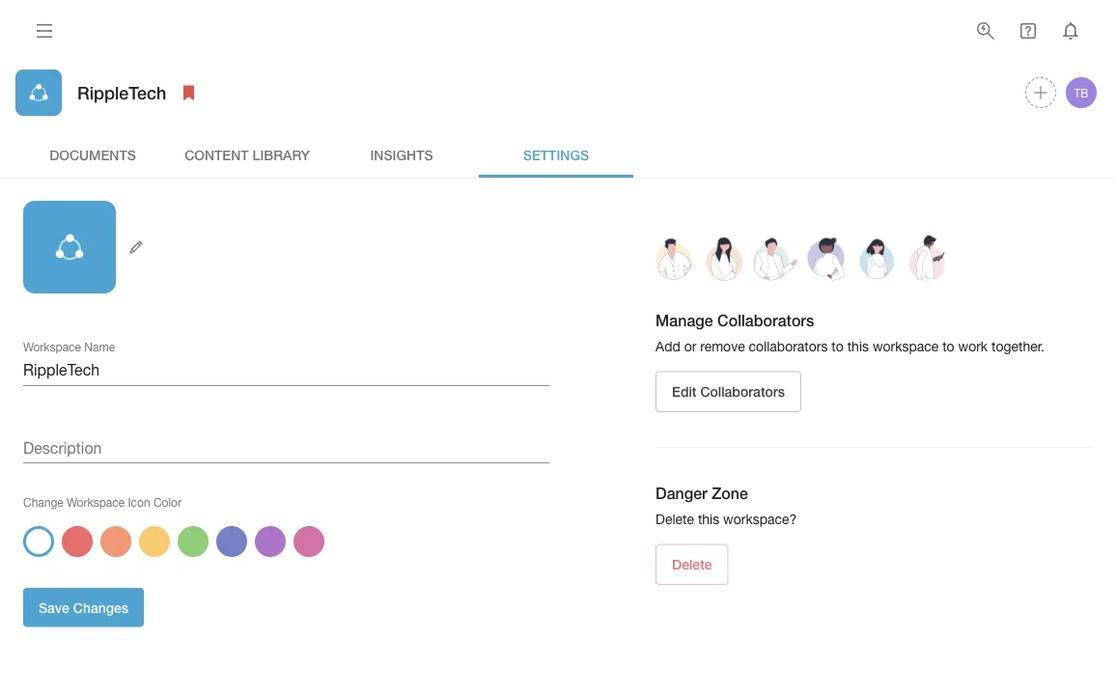 Task type: locate. For each thing, give the bounding box(es) containing it.
insights link
[[325, 131, 479, 178]]

settings
[[523, 147, 589, 163]]

delete inside button
[[672, 557, 713, 573]]

this left workspace
[[848, 339, 869, 355]]

tab list containing documents
[[15, 131, 1100, 178]]

color
[[153, 496, 182, 509]]

save changes button
[[23, 588, 144, 627]]

this
[[848, 339, 869, 355], [698, 512, 720, 528]]

collaborators inside manage collaborators add or remove collaborators to this workspace to work together.
[[718, 312, 815, 330]]

to left work
[[943, 339, 955, 355]]

1 horizontal spatial to
[[943, 339, 955, 355]]

collaborators up collaborators
[[718, 312, 815, 330]]

edit
[[672, 384, 697, 400]]

collaborators
[[749, 339, 828, 355]]

this inside manage collaborators add or remove collaborators to this workspace to work together.
[[848, 339, 869, 355]]

delete down danger
[[656, 512, 695, 528]]

workspace
[[23, 340, 81, 354], [67, 496, 125, 509]]

0 vertical spatial delete
[[656, 512, 695, 528]]

changes
[[73, 600, 129, 616]]

collaborators for manage
[[718, 312, 815, 330]]

1 vertical spatial workspace
[[67, 496, 125, 509]]

collaborators
[[718, 312, 815, 330], [701, 384, 785, 400]]

1 to from the left
[[832, 339, 844, 355]]

2 to from the left
[[943, 339, 955, 355]]

rippletech
[[77, 82, 167, 103]]

1 vertical spatial delete
[[672, 557, 713, 573]]

collaborators down remove
[[701, 384, 785, 400]]

workspace?
[[724, 512, 797, 528]]

documents link
[[15, 131, 170, 178]]

together.
[[992, 339, 1045, 355]]

delete button
[[656, 545, 729, 586]]

zone
[[712, 485, 749, 503]]

danger
[[656, 485, 708, 503]]

1 vertical spatial this
[[698, 512, 720, 528]]

collaborators inside edit collaborators button
[[701, 384, 785, 400]]

workspace name
[[23, 340, 115, 354]]

name
[[84, 340, 115, 354]]

workspace left icon
[[67, 496, 125, 509]]

delete
[[656, 512, 695, 528], [672, 557, 713, 573]]

to right collaborators
[[832, 339, 844, 355]]

tab list
[[15, 131, 1100, 178]]

0 horizontal spatial this
[[698, 512, 720, 528]]

delete down danger zone delete this workspace?
[[672, 557, 713, 573]]

workspace left "name"
[[23, 340, 81, 354]]

tb
[[1075, 86, 1089, 100]]

save
[[39, 600, 69, 616]]

1 horizontal spatial this
[[848, 339, 869, 355]]

0 vertical spatial this
[[848, 339, 869, 355]]

0 vertical spatial collaborators
[[718, 312, 815, 330]]

to
[[832, 339, 844, 355], [943, 339, 955, 355]]

change
[[23, 496, 64, 509]]

this down zone
[[698, 512, 720, 528]]

1 vertical spatial collaborators
[[701, 384, 785, 400]]

add
[[656, 339, 681, 355]]

icon
[[128, 496, 150, 509]]

0 horizontal spatial to
[[832, 339, 844, 355]]



Task type: describe. For each thing, give the bounding box(es) containing it.
Workspace Name text field
[[23, 355, 550, 386]]

tb button
[[1064, 74, 1100, 111]]

workspace
[[873, 339, 939, 355]]

Workspace Description text field
[[23, 433, 550, 464]]

content library
[[185, 147, 310, 163]]

or
[[685, 339, 697, 355]]

change workspace icon color
[[23, 496, 182, 509]]

insights
[[370, 147, 433, 163]]

this inside danger zone delete this workspace?
[[698, 512, 720, 528]]

library
[[253, 147, 310, 163]]

remove
[[701, 339, 745, 355]]

0 vertical spatial workspace
[[23, 340, 81, 354]]

delete inside danger zone delete this workspace?
[[656, 512, 695, 528]]

content
[[185, 147, 249, 163]]

settings link
[[479, 131, 634, 178]]

save changes
[[39, 600, 129, 616]]

edit collaborators
[[672, 384, 785, 400]]

danger zone delete this workspace?
[[656, 485, 797, 528]]

collaborators for edit
[[701, 384, 785, 400]]

manage collaborators add or remove collaborators to this workspace to work together.
[[656, 312, 1045, 355]]

manage
[[656, 312, 714, 330]]

work
[[959, 339, 988, 355]]

content library link
[[170, 131, 325, 178]]

remove bookmark image
[[177, 81, 200, 104]]

edit collaborators button
[[656, 372, 802, 413]]

documents
[[49, 147, 136, 163]]



Task type: vqa. For each thing, say whether or not it's contained in the screenshot.
first the help image from the bottom
no



